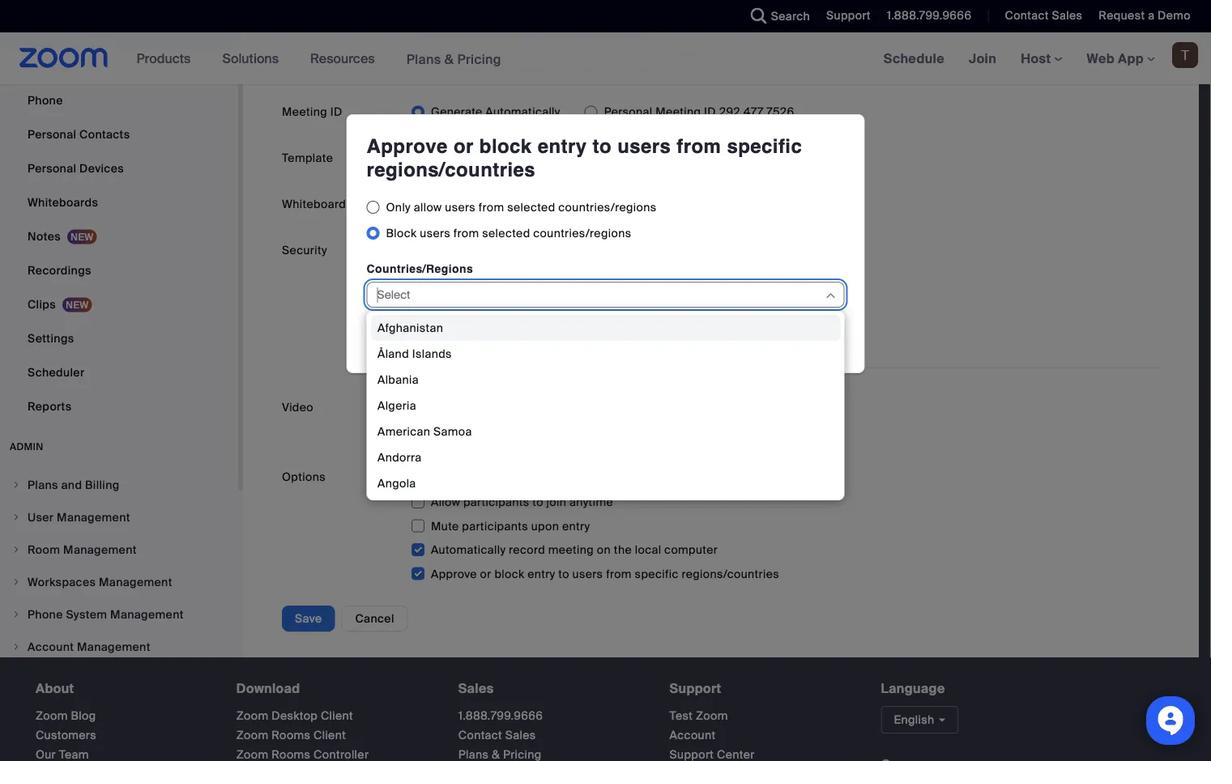 Task type: locate. For each thing, give the bounding box(es) containing it.
1 vertical spatial can
[[609, 319, 629, 334]]

1 vertical spatial support
[[670, 681, 722, 698]]

7526
[[767, 105, 795, 120]]

automatically record meeting on the local computer
[[431, 543, 718, 558]]

1 vertical spatial cancel
[[355, 612, 394, 627]]

banner
[[0, 32, 1212, 86]]

1 horizontal spatial save
[[732, 333, 759, 348]]

approve or block entry to users from specific regions/countries up only allow users from selected countries/regions
[[367, 135, 803, 181]]

meeting id option group
[[412, 99, 1161, 125]]

&
[[445, 50, 454, 67]]

to inside approve or block entry to users from specific regions/countries dialog
[[593, 135, 612, 157]]

1 horizontal spatial 1.888.799.9666
[[887, 8, 972, 23]]

whiteboard down template
[[282, 197, 346, 212]]

allow participants to join       anytime
[[431, 495, 614, 510]]

only up waiting
[[431, 268, 456, 283]]

chat down attendees
[[485, 63, 511, 78]]

chat
[[603, 25, 630, 40], [485, 63, 511, 78]]

group
[[447, 63, 482, 78]]

whiteboard up block users from selected countries/regions
[[471, 197, 537, 212]]

andorra
[[377, 450, 421, 465]]

or
[[454, 135, 474, 157], [623, 268, 634, 283], [480, 567, 492, 582]]

0 vertical spatial cancel
[[792, 333, 831, 348]]

1 vertical spatial sales
[[459, 681, 494, 698]]

1 horizontal spatial id
[[704, 105, 716, 120]]

attendees
[[487, 46, 543, 61]]

only users who have the invite link or passcode can join the meeting
[[431, 268, 808, 283]]

1 vertical spatial meeting
[[676, 319, 722, 334]]

1.888.799.9666 contact sales
[[459, 709, 543, 743]]

1 horizontal spatial join
[[632, 319, 652, 334]]

option group
[[367, 195, 845, 246]]

from down personal meeting id 292 477 7526 at the top of page
[[677, 135, 722, 157]]

approve or block entry to users from specific regions/countries down on
[[431, 567, 780, 582]]

contact sales link
[[993, 0, 1087, 32], [1005, 8, 1083, 23], [459, 728, 536, 743]]

meeting inside option group
[[656, 105, 701, 120]]

zoom up customers
[[36, 709, 68, 724]]

0 vertical spatial cancel button
[[778, 327, 845, 353]]

specific down 477 at top
[[727, 135, 803, 157]]

1 horizontal spatial cancel
[[792, 333, 831, 348]]

cancel button
[[778, 327, 845, 353], [342, 606, 408, 632]]

upon
[[531, 519, 559, 534]]

0 vertical spatial save
[[732, 333, 759, 348]]

have inside enable continuous meeting chat added attendees will have access to the meeting group chat before and after the meeting.
[[566, 46, 593, 61]]

0 horizontal spatial save
[[295, 612, 322, 627]]

zoom desktop client link
[[237, 709, 353, 724]]

clips link
[[0, 289, 238, 321]]

1.888.799.9666 up schedule link
[[887, 8, 972, 23]]

sales down 1.888.799.9666 link
[[506, 728, 536, 743]]

zoom left rooms
[[237, 728, 269, 743]]

entry down 'record'
[[528, 567, 556, 582]]

0 vertical spatial 1.888.799.9666
[[887, 8, 972, 23]]

or inside dialog
[[454, 135, 474, 157]]

add whiteboard button
[[412, 192, 550, 218]]

zoom up account 'link'
[[696, 709, 728, 724]]

id up template
[[331, 105, 343, 120]]

blog
[[71, 709, 96, 724]]

specific down local
[[635, 567, 679, 582]]

whiteboard
[[282, 197, 346, 212], [471, 197, 537, 212]]

1 vertical spatial selected
[[482, 226, 530, 241]]

entry
[[538, 135, 587, 157], [562, 519, 590, 534], [528, 567, 556, 582]]

have
[[566, 46, 593, 61], [518, 268, 544, 283]]

personal inside meeting id option group
[[604, 105, 653, 120]]

block down 'record'
[[495, 567, 525, 582]]

approve
[[367, 135, 448, 157], [431, 567, 477, 582]]

0 horizontal spatial have
[[518, 268, 544, 283]]

2 vertical spatial personal
[[28, 161, 76, 176]]

0 vertical spatial countries/regions
[[559, 200, 657, 215]]

0 vertical spatial automatically
[[486, 105, 561, 120]]

after
[[577, 63, 603, 78]]

language
[[881, 681, 946, 698]]

have right the who
[[518, 268, 544, 283]]

only
[[386, 200, 411, 215], [431, 268, 456, 283], [431, 319, 456, 334]]

whiteboards
[[28, 195, 98, 210]]

room
[[475, 296, 508, 311]]

sales up 1.888.799.9666 link
[[459, 681, 494, 698]]

regions/countries
[[367, 158, 536, 181], [682, 567, 780, 582]]

0 horizontal spatial regions/countries
[[367, 158, 536, 181]]

1 vertical spatial have
[[518, 268, 544, 283]]

only inside option group
[[386, 200, 411, 215]]

zoom down download link
[[237, 709, 269, 724]]

1 vertical spatial block
[[495, 567, 525, 582]]

1 vertical spatial specific
[[635, 567, 679, 582]]

countries/regions up link
[[559, 200, 657, 215]]

side navigation navigation
[[0, 0, 243, 697]]

passcode
[[431, 243, 485, 258]]

1 horizontal spatial sales
[[506, 728, 536, 743]]

approve down generate
[[367, 135, 448, 157]]

cancel for cancel button for the leftmost save button
[[355, 612, 394, 627]]

1 vertical spatial cancel button
[[342, 606, 408, 632]]

users down automatically record meeting on the local computer
[[573, 567, 603, 582]]

mute
[[431, 519, 459, 534]]

list box containing afghanistan
[[371, 315, 841, 762]]

1.888.799.9666 for 1.888.799.9666
[[887, 8, 972, 23]]

1.888.799.9666 button up schedule
[[875, 0, 976, 32]]

0 vertical spatial have
[[566, 46, 593, 61]]

1 vertical spatial regions/countries
[[682, 567, 780, 582]]

sales inside 1.888.799.9666 contact sales
[[506, 728, 536, 743]]

users
[[618, 135, 671, 157], [445, 200, 476, 215], [420, 226, 451, 241], [459, 268, 490, 283], [459, 319, 490, 334], [573, 567, 603, 582]]

0 vertical spatial participants
[[464, 495, 530, 510]]

2 horizontal spatial meeting
[[762, 268, 808, 283]]

request
[[1099, 8, 1146, 23]]

1 horizontal spatial can
[[695, 268, 715, 283]]

1 horizontal spatial specific
[[727, 135, 803, 157]]

option group containing only allow users from selected countries/regions
[[367, 195, 845, 246]]

meeting up template
[[282, 105, 327, 120]]

join
[[969, 50, 997, 67]]

save button
[[719, 327, 772, 353], [282, 606, 335, 632]]

can right passcode
[[695, 268, 715, 283]]

2 vertical spatial or
[[480, 567, 492, 582]]

or right link
[[623, 268, 634, 283]]

hide options image
[[825, 289, 838, 302]]

zoom inside test zoom account
[[696, 709, 728, 724]]

cancel inside approve or block entry to users from specific regions/countries dialog
[[792, 333, 831, 348]]

contact down 1.888.799.9666 link
[[459, 728, 503, 743]]

join right host
[[632, 319, 652, 334]]

contact sales link up join
[[993, 0, 1087, 32]]

sales up meetings 'navigation'
[[1052, 8, 1083, 23]]

allow
[[414, 200, 442, 215]]

save inside approve or block entry to users from specific regions/countries dialog
[[732, 333, 759, 348]]

and
[[553, 63, 574, 78]]

1.888.799.9666
[[887, 8, 972, 23], [459, 709, 543, 724]]

users down personal meeting id 292 477 7526 at the top of page
[[618, 135, 671, 157]]

template
[[282, 151, 333, 166]]

0 vertical spatial block
[[480, 135, 532, 157]]

only for only allow users from selected countries/regions
[[386, 200, 411, 215]]

client right rooms
[[314, 728, 346, 743]]

1 vertical spatial or
[[623, 268, 634, 283]]

entry up automatically record meeting on the local computer
[[562, 519, 590, 534]]

chat up access
[[603, 25, 630, 40]]

whiteboard inside "button"
[[471, 197, 537, 212]]

2 whiteboard from the left
[[471, 197, 537, 212]]

2 id from the left
[[704, 105, 716, 120]]

cancel for cancel button inside the approve or block entry to users from specific regions/countries dialog
[[792, 333, 831, 348]]

0 horizontal spatial or
[[454, 135, 474, 157]]

plans & pricing
[[407, 50, 502, 67]]

option group inside approve or block entry to users from specific regions/countries dialog
[[367, 195, 845, 246]]

request a demo link
[[1087, 0, 1212, 32], [1099, 8, 1191, 23]]

enable continuous meeting chat added attendees will have access to the meeting group chat before and after the meeting.
[[447, 25, 719, 78]]

save
[[732, 333, 759, 348], [295, 612, 322, 627]]

0 horizontal spatial contact
[[459, 728, 503, 743]]

1 vertical spatial 1.888.799.9666
[[459, 709, 543, 724]]

customers
[[36, 728, 96, 743]]

selected up block users from selected countries/regions
[[508, 200, 556, 215]]

1 vertical spatial participants
[[462, 519, 528, 534]]

1 horizontal spatial contact
[[1005, 8, 1049, 23]]

0 horizontal spatial 1.888.799.9666
[[459, 709, 543, 724]]

0 horizontal spatial cancel
[[355, 612, 394, 627]]

only down waiting
[[431, 319, 456, 334]]

block inside dialog
[[480, 135, 532, 157]]

0 vertical spatial selected
[[508, 200, 556, 215]]

join right passcode
[[718, 268, 738, 283]]

join up upon
[[547, 495, 567, 510]]

banner containing schedule
[[0, 32, 1212, 86]]

0 vertical spatial or
[[454, 135, 474, 157]]

personal down phone
[[28, 127, 76, 142]]

0 horizontal spatial save button
[[282, 606, 335, 632]]

automatically down mute
[[431, 543, 506, 558]]

admin menu menu
[[0, 470, 238, 697]]

åland islands
[[377, 346, 452, 361]]

0 vertical spatial regions/countries
[[367, 158, 536, 181]]

1 vertical spatial save
[[295, 612, 322, 627]]

only up "block"
[[386, 200, 411, 215]]

from down on
[[606, 567, 632, 582]]

1 horizontal spatial have
[[566, 46, 593, 61]]

samoa
[[433, 424, 472, 439]]

1 horizontal spatial chat
[[603, 25, 630, 40]]

zoom rooms client link
[[237, 728, 346, 743]]

add
[[445, 197, 468, 212]]

reports
[[28, 399, 72, 414]]

1 horizontal spatial whiteboard
[[471, 197, 537, 212]]

automatically
[[486, 105, 561, 120], [431, 543, 506, 558]]

cancel
[[792, 333, 831, 348], [355, 612, 394, 627]]

0 vertical spatial entry
[[538, 135, 587, 157]]

entry up only allow users from selected countries/regions
[[538, 135, 587, 157]]

0 horizontal spatial id
[[331, 105, 343, 120]]

approve inside dialog
[[367, 135, 448, 157]]

to up meeting.
[[638, 46, 649, 61]]

regions/countries down the computer
[[682, 567, 780, 582]]

personal down meeting.
[[604, 105, 653, 120]]

participants
[[464, 495, 530, 510], [462, 519, 528, 534]]

0 horizontal spatial join
[[547, 495, 567, 510]]

or down the mute participants upon entry at the bottom of page
[[480, 567, 492, 582]]

1 vertical spatial entry
[[562, 519, 590, 534]]

hide
[[412, 470, 438, 485]]

participants down 'allow participants to join       anytime'
[[462, 519, 528, 534]]

1.888.799.9666 down sales link
[[459, 709, 543, 724]]

entry inside dialog
[[538, 135, 587, 157]]

can right host
[[609, 319, 629, 334]]

0 vertical spatial only
[[386, 200, 411, 215]]

meeting down meeting.
[[656, 105, 701, 120]]

åland
[[377, 346, 409, 361]]

0 vertical spatial contact
[[1005, 8, 1049, 23]]

have up after on the top left of the page
[[566, 46, 593, 61]]

block down the generate automatically
[[480, 135, 532, 157]]

0 vertical spatial meeting
[[762, 268, 808, 283]]

security group
[[412, 238, 1161, 335]]

1 horizontal spatial save button
[[719, 327, 772, 353]]

0 horizontal spatial meeting
[[549, 543, 594, 558]]

options
[[282, 470, 326, 485]]

0 vertical spatial personal
[[604, 105, 653, 120]]

292
[[719, 105, 741, 120]]

or down generate
[[454, 135, 474, 157]]

hide button
[[412, 465, 438, 491]]

2 vertical spatial only
[[431, 319, 456, 334]]

id left 292
[[704, 105, 716, 120]]

1 vertical spatial approve
[[431, 567, 477, 582]]

0 horizontal spatial whiteboard
[[282, 197, 346, 212]]

2 horizontal spatial join
[[718, 268, 738, 283]]

1 horizontal spatial cancel button
[[778, 327, 845, 353]]

1 vertical spatial save button
[[282, 606, 335, 632]]

contact up meetings 'navigation'
[[1005, 8, 1049, 23]]

join link
[[957, 32, 1009, 84]]

to down after on the top left of the page
[[593, 135, 612, 157]]

0 vertical spatial sales
[[1052, 8, 1083, 23]]

client right desktop on the left bottom of page
[[321, 709, 353, 724]]

1 vertical spatial countries/regions
[[534, 226, 632, 241]]

approve or block entry to users from specific regions/countries dialog
[[346, 114, 865, 762]]

0 vertical spatial save button
[[719, 327, 772, 353]]

cancel button inside approve or block entry to users from specific regions/countries dialog
[[778, 327, 845, 353]]

selected down only allow users from selected countries/regions
[[482, 226, 530, 241]]

2 horizontal spatial or
[[623, 268, 634, 283]]

0 vertical spatial approve or block entry to users from specific regions/countries
[[367, 135, 803, 181]]

1 vertical spatial contact
[[459, 728, 503, 743]]

0 vertical spatial specific
[[727, 135, 803, 157]]

1 vertical spatial only
[[431, 268, 456, 283]]

1 vertical spatial personal
[[28, 127, 76, 142]]

0 vertical spatial approve
[[367, 135, 448, 157]]

will
[[546, 46, 563, 61]]

automatically down before
[[486, 105, 561, 120]]

product information navigation
[[124, 32, 514, 86]]

afghanistan
[[377, 321, 443, 336]]

approve or block entry to users from specific regions/countries
[[367, 135, 803, 181], [431, 567, 780, 582]]

continuous
[[488, 25, 552, 40]]

specific
[[727, 135, 803, 157], [635, 567, 679, 582]]

0 horizontal spatial sales
[[459, 681, 494, 698]]

personal contacts link
[[0, 119, 238, 151]]

settings
[[28, 331, 74, 346]]

selected
[[508, 200, 556, 215], [482, 226, 530, 241]]

1 horizontal spatial support
[[827, 8, 871, 23]]

regions/countries up add
[[367, 158, 536, 181]]

2 vertical spatial sales
[[506, 728, 536, 743]]

countries/regions up invite
[[534, 226, 632, 241]]

0 vertical spatial support
[[827, 8, 871, 23]]

participants up the mute participants upon entry at the bottom of page
[[464, 495, 530, 510]]

list box
[[371, 315, 841, 762]]

the
[[652, 46, 670, 61], [606, 63, 624, 78], [547, 268, 565, 283], [741, 268, 759, 283], [561, 319, 579, 334], [655, 319, 673, 334], [614, 543, 632, 558]]

1 vertical spatial chat
[[485, 63, 511, 78]]

phone link
[[0, 84, 238, 117]]

approve down mute
[[431, 567, 477, 582]]

meeting
[[762, 268, 808, 283], [676, 319, 722, 334], [549, 543, 594, 558]]

personal for personal meeting id 292 477 7526
[[604, 105, 653, 120]]

access
[[596, 46, 635, 61]]

0 horizontal spatial cancel button
[[342, 606, 408, 632]]

personal up 'whiteboards'
[[28, 161, 76, 176]]



Task type: describe. For each thing, give the bounding box(es) containing it.
1 vertical spatial approve or block entry to users from specific regions/countries
[[431, 567, 780, 582]]

0 vertical spatial client
[[321, 709, 353, 724]]

american samoa
[[377, 424, 472, 439]]

add whiteboard
[[443, 197, 537, 212]]

2 vertical spatial join
[[547, 495, 567, 510]]

0 horizontal spatial chat
[[485, 63, 511, 78]]

1 vertical spatial automatically
[[431, 543, 506, 558]]

personal devices
[[28, 161, 124, 176]]

personal for personal devices
[[28, 161, 76, 176]]

contact sales link down 1.888.799.9666 link
[[459, 728, 536, 743]]

link
[[601, 268, 620, 283]]

host
[[582, 319, 606, 334]]

1.888.799.9666 for 1.888.799.9666 contact sales
[[459, 709, 543, 724]]

a
[[1149, 8, 1155, 23]]

admin
[[10, 441, 44, 454]]

download
[[237, 681, 300, 698]]

record
[[509, 543, 546, 558]]

personal menu menu
[[0, 0, 238, 425]]

from up block users from selected countries/regions
[[479, 200, 505, 215]]

plans
[[407, 50, 441, 67]]

test zoom link
[[670, 709, 728, 724]]

users down waiting room
[[459, 319, 490, 334]]

477
[[744, 105, 764, 120]]

algeria
[[377, 398, 416, 413]]

mute participants upon entry
[[431, 519, 590, 534]]

or inside security 'group'
[[623, 268, 634, 283]]

save for save button in the approve or block entry to users from specific regions/countries dialog
[[732, 333, 759, 348]]

meeting id
[[282, 105, 343, 120]]

clips
[[28, 297, 56, 312]]

notes
[[28, 229, 61, 244]]

contact inside 1.888.799.9666 contact sales
[[459, 728, 503, 743]]

test zoom account
[[670, 709, 728, 743]]

0 horizontal spatial can
[[609, 319, 629, 334]]

generate
[[431, 105, 483, 120]]

participants for mute
[[462, 519, 528, 534]]

desktop
[[272, 709, 318, 724]]

meeting up will
[[555, 25, 600, 40]]

local
[[635, 543, 662, 558]]

english button
[[881, 707, 959, 734]]

zoom blog customers
[[36, 709, 96, 743]]

webinars link
[[0, 50, 238, 83]]

on
[[597, 543, 611, 558]]

1 whiteboard from the left
[[282, 197, 346, 212]]

cancel button for save button in the approve or block entry to users from specific regions/countries dialog
[[778, 327, 845, 353]]

save button inside approve or block entry to users from specific regions/countries dialog
[[719, 327, 772, 353]]

download link
[[237, 681, 300, 698]]

generate automatically
[[431, 105, 561, 120]]

recordings link
[[0, 255, 238, 287]]

1 id from the left
[[331, 105, 343, 120]]

block
[[386, 226, 417, 241]]

automatically inside meeting id option group
[[486, 105, 561, 120]]

added
[[447, 46, 484, 61]]

specific inside approve or block entry to users from specific regions/countries
[[727, 135, 803, 157]]

contact sales link up meetings 'navigation'
[[1005, 8, 1083, 23]]

2 horizontal spatial sales
[[1052, 8, 1083, 23]]

only allow users from selected countries/regions
[[386, 200, 657, 215]]

2 vertical spatial meeting
[[549, 543, 594, 558]]

sales link
[[459, 681, 494, 698]]

customers link
[[36, 728, 96, 743]]

save for the leftmost save button
[[295, 612, 322, 627]]

contact sales
[[1005, 8, 1083, 23]]

regions/countries inside approve or block entry to users from specific regions/countries
[[367, 158, 536, 181]]

users up waiting room
[[459, 268, 490, 283]]

about link
[[36, 681, 74, 698]]

invite
[[568, 268, 598, 283]]

meetings navigation
[[872, 32, 1212, 86]]

personal contacts
[[28, 127, 130, 142]]

Countries/Regions,Select text field
[[377, 283, 820, 307]]

scheduler link
[[0, 357, 238, 389]]

to down automatically record meeting on the local computer
[[559, 567, 570, 582]]

schedule link
[[872, 32, 957, 84]]

1 horizontal spatial meeting
[[676, 319, 722, 334]]

2 vertical spatial entry
[[528, 567, 556, 582]]

from up passcode
[[454, 226, 479, 241]]

only for only users who have the invite link or passcode can join the meeting
[[431, 268, 456, 283]]

account link
[[670, 728, 716, 743]]

reports link
[[0, 391, 238, 423]]

only users admitted by the host can join the meeting
[[431, 319, 722, 334]]

test
[[670, 709, 693, 724]]

personal for personal contacts
[[28, 127, 76, 142]]

0 horizontal spatial specific
[[635, 567, 679, 582]]

rooms
[[272, 728, 311, 743]]

0 vertical spatial join
[[718, 268, 738, 283]]

computer
[[665, 543, 718, 558]]

participants for allow
[[464, 495, 530, 510]]

0 vertical spatial chat
[[603, 25, 630, 40]]

users down "allow"
[[420, 226, 451, 241]]

angola
[[377, 476, 416, 491]]

by
[[545, 319, 558, 334]]

to up upon
[[533, 495, 544, 510]]

have inside security 'group'
[[518, 268, 544, 283]]

personal meeting id 292 477 7526
[[604, 105, 795, 120]]

list box inside approve or block entry to users from specific regions/countries dialog
[[371, 315, 841, 762]]

admitted
[[493, 319, 542, 334]]

cancel button for the leftmost save button
[[342, 606, 408, 632]]

about
[[36, 681, 74, 698]]

1 vertical spatial join
[[632, 319, 652, 334]]

meeting up meeting.
[[673, 46, 719, 61]]

account
[[670, 728, 716, 743]]

whiteboards link
[[0, 187, 238, 219]]

scheduler
[[28, 365, 85, 380]]

approve or block entry to users from specific regions/countries inside dialog
[[367, 135, 803, 181]]

settings link
[[0, 323, 238, 355]]

waiting room
[[431, 296, 508, 311]]

1.888.799.9666 button up schedule link
[[887, 8, 972, 23]]

american
[[377, 424, 430, 439]]

zoom desktop client zoom rooms client
[[237, 709, 353, 743]]

1 horizontal spatial regions/countries
[[682, 567, 780, 582]]

phone
[[28, 93, 63, 108]]

participant
[[412, 425, 471, 440]]

anytime
[[570, 495, 614, 510]]

recordings
[[28, 263, 91, 278]]

0 horizontal spatial support
[[670, 681, 722, 698]]

users right "allow"
[[445, 200, 476, 215]]

who
[[493, 268, 515, 283]]

to inside enable continuous meeting chat added attendees will have access to the meeting group chat before and after the meeting.
[[638, 46, 649, 61]]

0 vertical spatial can
[[695, 268, 715, 283]]

devices
[[79, 161, 124, 176]]

zoom logo image
[[19, 48, 108, 68]]

zoom inside zoom blog customers
[[36, 709, 68, 724]]

id inside option group
[[704, 105, 716, 120]]

allow
[[431, 495, 461, 510]]

1.888.799.9666 link
[[459, 709, 543, 724]]

only for only users admitted by the host can join the meeting
[[431, 319, 456, 334]]

1 horizontal spatial or
[[480, 567, 492, 582]]

1 vertical spatial client
[[314, 728, 346, 743]]

zoom blog link
[[36, 709, 96, 724]]

webinars
[[28, 59, 80, 74]]

meeting.
[[627, 63, 676, 78]]

waiting
[[431, 296, 472, 311]]



Task type: vqa. For each thing, say whether or not it's contained in the screenshot.
Devices
yes



